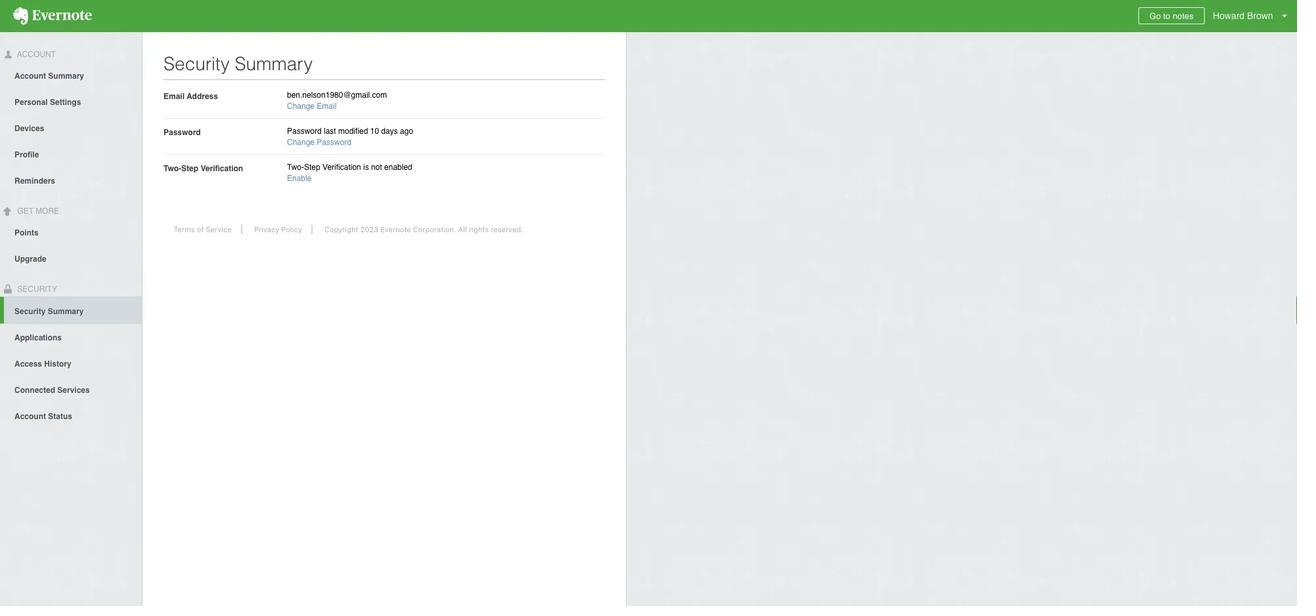 Task type: vqa. For each thing, say whether or not it's contained in the screenshot.
New Notebook GROUP
no



Task type: locate. For each thing, give the bounding box(es) containing it.
brown
[[1247, 11, 1273, 21]]

profile
[[14, 150, 39, 159]]

security summary
[[164, 53, 313, 74], [14, 307, 84, 316]]

last
[[324, 127, 336, 136]]

days
[[381, 127, 398, 136]]

copyright 2023 evernote corporation. all rights reserved.
[[324, 226, 523, 234]]

services
[[57, 386, 90, 395]]

get more
[[15, 207, 59, 216]]

step inside two-step verification is not enabled enable
[[304, 163, 320, 172]]

account down 'connected'
[[14, 412, 46, 421]]

connected services
[[14, 386, 90, 395]]

account up account summary
[[15, 50, 56, 59]]

account
[[15, 50, 56, 59], [14, 71, 46, 81], [14, 412, 46, 421]]

password down email address
[[164, 128, 201, 137]]

0 vertical spatial account
[[15, 50, 56, 59]]

two- inside two-step verification is not enabled enable
[[287, 163, 304, 172]]

account up 'personal'
[[14, 71, 46, 81]]

1 horizontal spatial security summary
[[164, 53, 313, 74]]

reserved.
[[491, 226, 523, 234]]

two-
[[287, 163, 304, 172], [164, 164, 181, 173]]

two-step verification is not enabled enable
[[287, 163, 412, 183]]

step for two-step verification
[[181, 164, 198, 173]]

0 vertical spatial change
[[287, 102, 315, 111]]

password up change password link
[[287, 127, 322, 136]]

change down ben.nelson1980@gmail.com
[[287, 102, 315, 111]]

account status link
[[0, 403, 142, 429]]

address
[[187, 92, 218, 101]]

0 horizontal spatial email
[[164, 92, 185, 101]]

privacy policy
[[254, 226, 302, 234]]

account inside "link"
[[14, 71, 46, 81]]

verification inside two-step verification is not enabled enable
[[323, 163, 361, 172]]

two- up terms
[[164, 164, 181, 173]]

1 change from the top
[[287, 102, 315, 111]]

password for password
[[164, 128, 201, 137]]

2 vertical spatial security
[[14, 307, 46, 316]]

0 horizontal spatial verification
[[201, 164, 243, 173]]

evernote image
[[0, 7, 105, 25]]

account summary link
[[0, 62, 142, 89]]

change
[[287, 102, 315, 111], [287, 138, 315, 147]]

2 change from the top
[[287, 138, 315, 147]]

security
[[164, 53, 230, 74], [15, 285, 57, 294], [14, 307, 46, 316]]

change email link
[[287, 102, 337, 111]]

security summary up address
[[164, 53, 313, 74]]

verification left is
[[323, 163, 361, 172]]

1 vertical spatial email
[[317, 102, 337, 111]]

howard brown
[[1213, 11, 1273, 21]]

is
[[363, 163, 369, 172]]

two-step verification
[[164, 164, 243, 173]]

1 horizontal spatial two-
[[287, 163, 304, 172]]

step up terms
[[181, 164, 198, 173]]

account for account status
[[14, 412, 46, 421]]

0 horizontal spatial two-
[[164, 164, 181, 173]]

reminders
[[14, 177, 55, 186]]

change up "enable"
[[287, 138, 315, 147]]

email left address
[[164, 92, 185, 101]]

2023
[[360, 226, 378, 234]]

1 horizontal spatial verification
[[323, 163, 361, 172]]

howard
[[1213, 11, 1245, 21]]

security down upgrade
[[15, 285, 57, 294]]

evernote
[[380, 226, 411, 234]]

access history
[[14, 360, 71, 369]]

get
[[17, 207, 33, 216]]

0 vertical spatial security
[[164, 53, 230, 74]]

all
[[458, 226, 467, 234]]

1 vertical spatial change
[[287, 138, 315, 147]]

summary up change email link
[[235, 53, 313, 74]]

summary up 'personal settings' link
[[48, 71, 84, 81]]

summary for account summary "link"
[[48, 71, 84, 81]]

summary up applications link
[[48, 307, 84, 316]]

status
[[48, 412, 72, 421]]

access history link
[[0, 350, 142, 377]]

evernote link
[[0, 0, 105, 32]]

security up address
[[164, 53, 230, 74]]

connected
[[14, 386, 55, 395]]

verification up service
[[201, 164, 243, 173]]

of
[[197, 226, 204, 234]]

0 horizontal spatial step
[[181, 164, 198, 173]]

rights
[[469, 226, 489, 234]]

two- up "enable"
[[287, 163, 304, 172]]

password for password last modified 10 days ago change password
[[287, 127, 322, 136]]

go to notes
[[1150, 11, 1194, 21]]

1 vertical spatial security
[[15, 285, 57, 294]]

terms of service link
[[164, 226, 242, 234]]

verification for two-step verification is not enabled enable
[[323, 163, 361, 172]]

profile link
[[0, 141, 142, 167]]

summary
[[235, 53, 313, 74], [48, 71, 84, 81], [48, 307, 84, 316]]

0 vertical spatial security summary
[[164, 53, 313, 74]]

security up applications
[[14, 307, 46, 316]]

1 horizontal spatial email
[[317, 102, 337, 111]]

0 horizontal spatial security summary
[[14, 307, 84, 316]]

email
[[164, 92, 185, 101], [317, 102, 337, 111]]

password
[[287, 127, 322, 136], [164, 128, 201, 137], [317, 138, 351, 147]]

2 vertical spatial account
[[14, 412, 46, 421]]

change password link
[[287, 138, 351, 147]]

1 vertical spatial account
[[14, 71, 46, 81]]

howard brown link
[[1210, 0, 1297, 32]]

applications link
[[0, 324, 142, 350]]

security summary up applications
[[14, 307, 84, 316]]

email down ben.nelson1980@gmail.com
[[317, 102, 337, 111]]

password last modified 10 days ago change password
[[287, 127, 413, 147]]

verification
[[323, 163, 361, 172], [201, 164, 243, 173]]

summary inside "link"
[[48, 71, 84, 81]]

step up "enable"
[[304, 163, 320, 172]]

step
[[304, 163, 320, 172], [181, 164, 198, 173]]

1 horizontal spatial step
[[304, 163, 320, 172]]

devices link
[[0, 115, 142, 141]]



Task type: describe. For each thing, give the bounding box(es) containing it.
corporation.
[[413, 226, 456, 234]]

0 vertical spatial email
[[164, 92, 185, 101]]

to
[[1163, 11, 1171, 21]]

go to notes link
[[1139, 7, 1205, 24]]

service
[[206, 226, 232, 234]]

reminders link
[[0, 167, 142, 194]]

10
[[370, 127, 379, 136]]

connected services link
[[0, 377, 142, 403]]

upgrade link
[[0, 245, 142, 272]]

privacy policy link
[[244, 226, 312, 234]]

ben.nelson1980@gmail.com change email
[[287, 91, 387, 111]]

terms
[[174, 226, 195, 234]]

verification for two-step verification
[[201, 164, 243, 173]]

enable
[[287, 174, 312, 183]]

personal
[[14, 98, 48, 107]]

account for account
[[15, 50, 56, 59]]

copyright
[[324, 226, 358, 234]]

account summary
[[14, 71, 84, 81]]

devices
[[14, 124, 44, 133]]

change inside password last modified 10 days ago change password
[[287, 138, 315, 147]]

password down last
[[317, 138, 351, 147]]

points link
[[0, 219, 142, 245]]

history
[[44, 360, 71, 369]]

account for account summary
[[14, 71, 46, 81]]

security inside security summary link
[[14, 307, 46, 316]]

ben.nelson1980@gmail.com
[[287, 91, 387, 100]]

upgrade
[[14, 255, 46, 264]]

enabled
[[384, 163, 412, 172]]

go
[[1150, 11, 1161, 21]]

ago
[[400, 127, 413, 136]]

notes
[[1173, 11, 1194, 21]]

change inside ben.nelson1980@gmail.com change email
[[287, 102, 315, 111]]

step for two-step verification is not enabled enable
[[304, 163, 320, 172]]

account status
[[14, 412, 72, 421]]

email inside ben.nelson1980@gmail.com change email
[[317, 102, 337, 111]]

two- for two-step verification is not enabled enable
[[287, 163, 304, 172]]

modified
[[338, 127, 368, 136]]

more
[[36, 207, 59, 216]]

enable link
[[287, 174, 312, 183]]

security summary link
[[4, 297, 142, 324]]

two- for two-step verification
[[164, 164, 181, 173]]

personal settings
[[14, 98, 81, 107]]

applications
[[14, 333, 62, 342]]

personal settings link
[[0, 89, 142, 115]]

email address
[[164, 92, 218, 101]]

terms of service
[[174, 226, 232, 234]]

1 vertical spatial security summary
[[14, 307, 84, 316]]

policy
[[281, 226, 302, 234]]

access
[[14, 360, 42, 369]]

not
[[371, 163, 382, 172]]

privacy
[[254, 226, 279, 234]]

points
[[14, 228, 39, 238]]

settings
[[50, 98, 81, 107]]

summary for security summary link
[[48, 307, 84, 316]]



